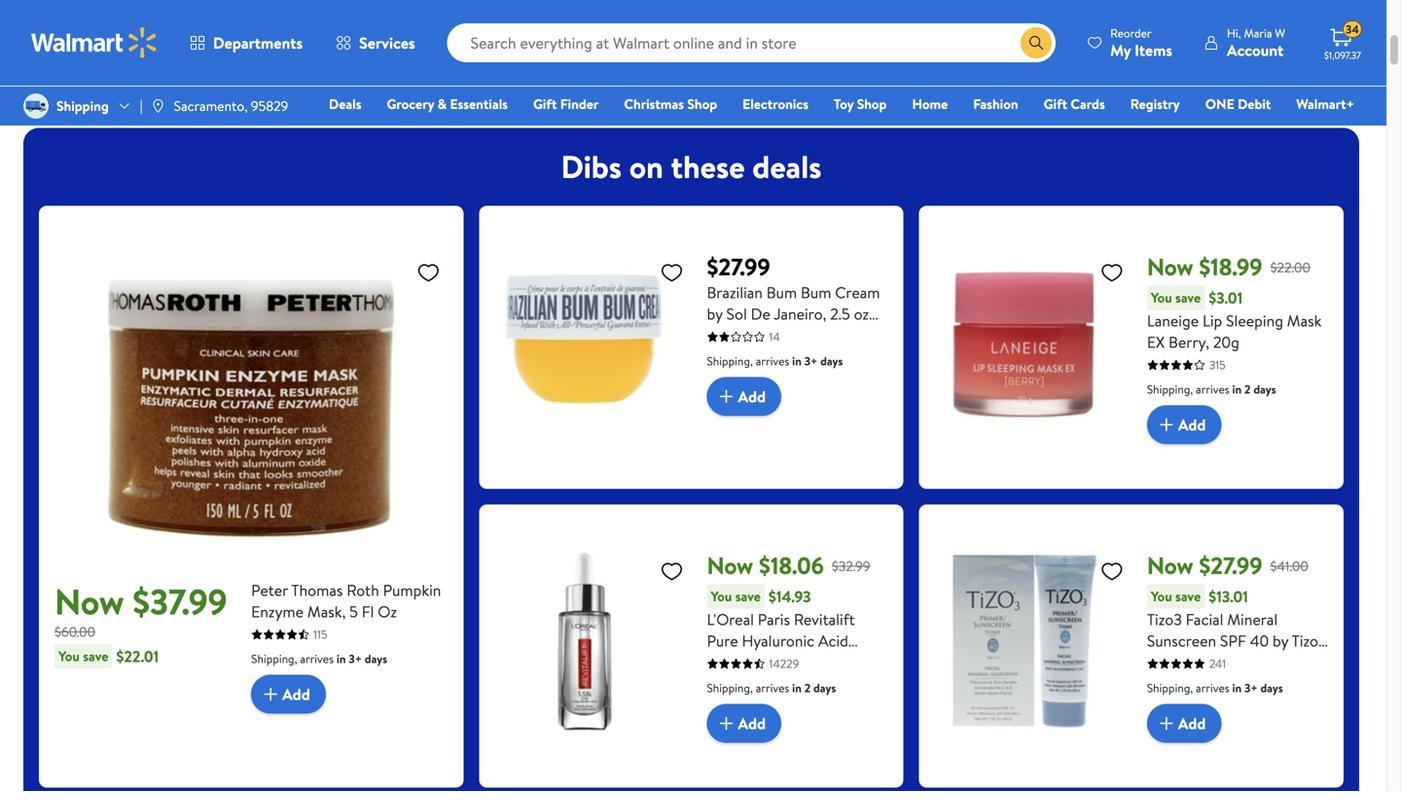 Task type: describe. For each thing, give the bounding box(es) containing it.
by inside you save $13.01 tizo3 facial mineral sunscreen spf 40 by tizo for unisex - 1.75 oz sunscreen
[[1273, 630, 1289, 652]]

& inside hair care & tools
[[826, 48, 835, 67]]

get
[[303, 48, 326, 67]]

& for grocery & essentials
[[438, 94, 447, 113]]

now $18.99 $22.00
[[1147, 251, 1311, 283]]

2 horizontal spatial shipping, arrives in 3+ days
[[1147, 680, 1284, 697]]

in for now $18.06
[[792, 680, 802, 697]]

services button
[[319, 19, 432, 66]]

days down fl
[[365, 651, 387, 667]]

1 horizontal spatial 3+
[[805, 353, 818, 369]]

maria
[[1244, 25, 1273, 41]]

serum,
[[707, 652, 754, 673]]

fashion
[[974, 94, 1019, 113]]

stocking stuffers image
[[417, 0, 487, 43]]

bath & bo
[[1350, 48, 1402, 81]]

premium beauty deals image
[[1234, 0, 1304, 43]]

you save $14.93 l'oreal paris revitalift pure hyaluronic acid serum, 1 fl oz
[[707, 586, 855, 673]]

mask
[[1288, 310, 1322, 332]]

search icon image
[[1029, 35, 1044, 51]]

& for beauty & grooming deals
[[236, 48, 245, 67]]

gift finder
[[533, 94, 599, 113]]

deals right shave
[[1156, 48, 1186, 67]]

14
[[769, 329, 780, 345]]

save for $18.06
[[736, 587, 761, 606]]

grocery & essentials
[[387, 94, 508, 113]]

lip
[[1203, 310, 1223, 332]]

for
[[1147, 652, 1167, 673]]

toy
[[834, 94, 854, 113]]

now for $27.99
[[1147, 550, 1194, 582]]

shave deals link
[[1102, 0, 1203, 69]]

0 horizontal spatial shop
[[62, 48, 91, 67]]

fast!
[[340, 48, 366, 67]]

stuffers
[[429, 62, 475, 81]]

40
[[1251, 630, 1269, 652]]

you for now $18.99
[[1151, 288, 1173, 307]]

shave
[[1119, 48, 1153, 67]]

arrives for now $18.99
[[1196, 381, 1230, 398]]

in for now $18.99
[[1233, 381, 1242, 398]]

one debit link
[[1197, 93, 1280, 114]]

add down enzyme at the left of page
[[282, 684, 310, 705]]

315
[[1210, 357, 1226, 373]]

makeup deals image
[[884, 0, 954, 43]]

1.75
[[1229, 652, 1254, 673]]

deals right makeup
[[929, 48, 959, 67]]

toy shop link
[[825, 93, 896, 114]]

$22.00
[[1271, 258, 1311, 277]]

sacramento, 95829
[[174, 96, 288, 115]]

shave deals image
[[1117, 0, 1187, 43]]

fl
[[362, 601, 374, 623]]

$3.01
[[1209, 287, 1243, 309]]

facial
[[1186, 609, 1224, 630]]

shipping, down enzyme at the left of page
[[251, 651, 297, 667]]

hyaluronic
[[742, 630, 815, 652]]

electronics link
[[734, 93, 818, 114]]

shop for toy shop
[[857, 94, 887, 113]]

deals right search icon
[[1047, 48, 1077, 67]]

you inside now $37.99 $60.00 you save $22.01
[[58, 647, 80, 666]]

14229
[[769, 656, 799, 672]]

2 sunscreen from the top
[[1147, 673, 1217, 695]]

hi,
[[1227, 25, 1242, 41]]

in down the mask,
[[337, 651, 346, 667]]

1 vertical spatial shipping, arrives in 3+ days
[[251, 651, 387, 667]]

now for $37.99
[[55, 577, 124, 626]]

hi, maria w account
[[1227, 25, 1286, 61]]

services
[[359, 32, 415, 54]]

Walmart Site-Wide search field
[[447, 23, 1056, 62]]

grocery
[[387, 94, 434, 113]]

tizo
[[1292, 630, 1319, 652]]

2 for now $18.06
[[805, 680, 811, 697]]

tools
[[787, 62, 817, 81]]

shop for christmas shop
[[688, 94, 717, 113]]

brazilian
[[707, 282, 763, 303]]

grooming
[[188, 62, 248, 81]]

add button down body
[[707, 377, 782, 416]]

add to cart image for add button associated with now $18.99
[[1155, 413, 1179, 437]]

shipping
[[56, 96, 109, 115]]

dibs
[[561, 145, 622, 188]]

gift for gift sets
[[543, 48, 567, 67]]

thomas
[[291, 580, 343, 601]]

shipping, arrives in 2 days for $18.99
[[1147, 381, 1277, 398]]

enzyme
[[251, 601, 304, 623]]

115
[[314, 626, 328, 643]]

1 vertical spatial cream
[[745, 325, 790, 346]]

account
[[1227, 39, 1284, 61]]

days for now $27.99
[[1261, 680, 1284, 697]]

$27.99 brazilian bum bum cream by sol de janeiro, 2.5 oz body cream
[[707, 251, 880, 346]]

one debit
[[1206, 94, 1272, 113]]

sets
[[570, 48, 593, 67]]

gift cards link
[[1035, 93, 1114, 114]]

departments button
[[173, 19, 319, 66]]

care
[[797, 48, 823, 67]]

you save $3.01 laneige lip sleeping mask ex berry, 20g
[[1147, 287, 1322, 353]]

fashion link
[[965, 93, 1027, 114]]

shop all deals
[[62, 48, 141, 67]]

essentials
[[450, 94, 508, 113]]

days down 2.5
[[821, 353, 843, 369]]

$41.00
[[1271, 557, 1309, 576]]

by inside $27.99 brazilian bum bum cream by sol de janeiro, 2.5 oz body cream
[[707, 303, 723, 325]]

add button for now $18.06
[[707, 704, 782, 743]]

add for now $27.99
[[1179, 713, 1206, 734]]

beauty & grooming deals image
[[183, 0, 253, 43]]

& for bath & bo
[[1381, 48, 1390, 67]]

1 bum from the left
[[767, 282, 797, 303]]

paris
[[758, 609, 790, 630]]

premium beauty deals link
[[1219, 0, 1320, 82]]

beauty & grooming deals link
[[167, 0, 269, 96]]

now for $18.06
[[707, 550, 754, 582]]

beauty
[[191, 48, 232, 67]]

l'oreal
[[707, 609, 754, 630]]

2 bum from the left
[[801, 282, 832, 303]]

peter thomas roth pumpkin enzyme mask, 5 fl oz
[[251, 580, 441, 623]]

fragrance deals link
[[635, 0, 736, 69]]

gift for gift cards
[[1044, 94, 1068, 113]]

deals inside premium beauty deals
[[1276, 62, 1306, 81]]

now $18.06 $32.99
[[707, 550, 871, 582]]

 image for shipping
[[23, 93, 49, 119]]

now $37.99 $60.00 you save $22.01
[[55, 577, 227, 667]]

you save $13.01 tizo3 facial mineral sunscreen spf 40 by tizo for unisex - 1.75 oz sunscreen
[[1147, 586, 1319, 695]]



Task type: vqa. For each thing, say whether or not it's contained in the screenshot.
"$187.37"
no



Task type: locate. For each thing, give the bounding box(es) containing it.
reorder
[[1111, 25, 1152, 41]]

add for now $18.06
[[738, 713, 766, 734]]

add to cart image down enzyme at the left of page
[[259, 683, 282, 706]]

fl
[[767, 652, 776, 673]]

shop all deals link
[[51, 0, 152, 69]]

days for now $18.99
[[1254, 381, 1277, 398]]

$27.99 inside $27.99 brazilian bum bum cream by sol de janeiro, 2.5 oz body cream
[[707, 251, 771, 283]]

toy shop
[[834, 94, 887, 113]]

you up "laneige" at right top
[[1151, 288, 1173, 307]]

$60.00
[[55, 623, 95, 642]]

finder
[[560, 94, 599, 113]]

gift cards
[[1044, 94, 1105, 113]]

2 horizontal spatial shop
[[857, 94, 887, 113]]

now for $18.99
[[1147, 251, 1194, 283]]

5
[[350, 601, 358, 623]]

1 vertical spatial add to cart image
[[259, 683, 282, 706]]

makeup deals link
[[868, 0, 969, 69]]

Search search field
[[447, 23, 1056, 62]]

add to favorites list, laneige lip sleeping mask ex berry, 20g image
[[1101, 260, 1124, 285]]

bum
[[767, 282, 797, 303], [801, 282, 832, 303]]

add button down 315
[[1147, 405, 1222, 444]]

shipping, for now $18.06
[[707, 680, 753, 697]]

deals down electronics link
[[753, 145, 822, 188]]

pumpkin
[[383, 580, 441, 601]]

fragrance
[[639, 48, 698, 67]]

walmart+ link
[[1288, 93, 1364, 114]]

1
[[758, 652, 763, 673]]

arrives for now $18.06
[[756, 680, 790, 697]]

shipping, arrives in 3+ days down 241
[[1147, 680, 1284, 697]]

walmart image
[[31, 27, 158, 58]]

0 vertical spatial add to cart image
[[1155, 413, 1179, 437]]

electronics
[[743, 94, 809, 113]]

add down 1
[[738, 713, 766, 734]]

2 for now $18.99
[[1245, 381, 1251, 398]]

arrives down 241
[[1196, 680, 1230, 697]]

0 horizontal spatial shipping, arrives in 2 days
[[707, 680, 836, 697]]

you up l'oreal
[[711, 587, 732, 606]]

home
[[912, 94, 948, 113]]

christmas
[[624, 94, 684, 113]]

you inside you save $3.01 laneige lip sleeping mask ex berry, 20g
[[1151, 288, 1173, 307]]

cream right the janeiro,
[[835, 282, 880, 303]]

now $27.99 $41.00
[[1147, 550, 1309, 582]]

0 vertical spatial 3+
[[805, 353, 818, 369]]

add button down the serum,
[[707, 704, 782, 743]]

you
[[1151, 288, 1173, 307], [711, 587, 732, 606], [1151, 587, 1173, 606], [58, 647, 80, 666]]

0 vertical spatial by
[[707, 303, 723, 325]]

next slide for chipmodulewithimages list image
[[1297, 11, 1344, 58]]

shipping, arrives in 3+ days down 14
[[707, 353, 843, 369]]

add to cart image down the serum,
[[715, 712, 738, 735]]

&
[[236, 48, 245, 67], [826, 48, 835, 67], [1381, 48, 1390, 67], [438, 94, 447, 113]]

1 vertical spatial sunscreen
[[1147, 673, 1217, 695]]

1 vertical spatial 3+
[[349, 651, 362, 667]]

gift left finder
[[533, 94, 557, 113]]

now up tizo3
[[1147, 550, 1194, 582]]

you down $60.00
[[58, 647, 80, 666]]

by
[[707, 303, 723, 325], [1273, 630, 1289, 652]]

1 horizontal spatial add to cart image
[[1155, 413, 1179, 437]]

add button for now $27.99
[[1147, 704, 1222, 743]]

-
[[1220, 652, 1226, 673]]

in
[[792, 353, 802, 369], [1233, 381, 1242, 398], [337, 651, 346, 667], [792, 680, 802, 697], [1233, 680, 1242, 697]]

3+ down 1.75
[[1245, 680, 1258, 697]]

add button down 115
[[251, 675, 326, 714]]

save inside you save $3.01 laneige lip sleeping mask ex berry, 20g
[[1176, 288, 1201, 307]]

stocking stuffers link
[[401, 0, 502, 82]]

shop all deals image
[[66, 0, 136, 43]]

pure
[[707, 630, 738, 652]]

gift inside "link"
[[533, 94, 557, 113]]

revitalift
[[794, 609, 855, 630]]

skincare deals link
[[985, 0, 1086, 69]]

save for $18.99
[[1176, 288, 1201, 307]]

0 vertical spatial $27.99
[[707, 251, 771, 283]]

3+ down the janeiro,
[[805, 353, 818, 369]]

add to cart image down body
[[715, 385, 738, 408]]

tizo3
[[1147, 609, 1182, 630]]

shipping, arrives in 2 days down fl
[[707, 680, 836, 697]]

hair
[[769, 48, 794, 67]]

1 horizontal spatial deals
[[329, 94, 362, 113]]

add button down unisex
[[1147, 704, 1222, 743]]

in down the janeiro,
[[792, 353, 802, 369]]

20g
[[1214, 332, 1240, 353]]

in for now $27.99
[[1233, 680, 1242, 697]]

ex
[[1147, 332, 1165, 353]]

3+ down 5
[[349, 651, 362, 667]]

bum right de
[[801, 282, 832, 303]]

mask,
[[307, 601, 346, 623]]

sol
[[727, 303, 747, 325]]

0 horizontal spatial by
[[707, 303, 723, 325]]

save up "laneige" at right top
[[1176, 288, 1201, 307]]

shipping, for now $27.99
[[1147, 680, 1193, 697]]

bum up 14
[[767, 282, 797, 303]]

$32.99
[[832, 557, 871, 576]]

sunscreen down 241
[[1147, 673, 1217, 695]]

christmas shop
[[624, 94, 717, 113]]

deals inside deals link
[[329, 94, 362, 113]]

& inside bath & bo
[[1381, 48, 1390, 67]]

add button for now $18.99
[[1147, 405, 1222, 444]]

get it fast!
[[303, 48, 366, 67]]

deals link
[[320, 93, 370, 114]]

in down 14229
[[792, 680, 802, 697]]

oz right 1.75
[[1257, 652, 1272, 673]]

gift sets image
[[533, 0, 603, 43]]

add to favorites list, brazilian bum bum cream by sol de janeiro, 2.5 oz body cream image
[[660, 260, 684, 285]]

roth
[[347, 580, 379, 601]]

shipping, down the serum,
[[707, 680, 753, 697]]

arrives down 14
[[756, 353, 790, 369]]

shipping, down ex
[[1147, 381, 1193, 398]]

makeup deals
[[879, 48, 959, 67]]

christmas shop link
[[615, 93, 726, 114]]

skincare deals image
[[1001, 0, 1071, 43]]

in down 1.75
[[1233, 680, 1242, 697]]

deals down fragrance deals image
[[701, 48, 731, 67]]

save down $60.00
[[83, 647, 108, 666]]

shipping, down for
[[1147, 680, 1193, 697]]

body
[[707, 325, 741, 346]]

$13.01
[[1209, 586, 1249, 607]]

2 down sleeping
[[1245, 381, 1251, 398]]

$27.99
[[707, 251, 771, 283], [1200, 550, 1263, 582]]

0 horizontal spatial cream
[[745, 325, 790, 346]]

you for now $18.06
[[711, 587, 732, 606]]

2 horizontal spatial oz
[[1257, 652, 1272, 673]]

shop right toy
[[857, 94, 887, 113]]

2 horizontal spatial 3+
[[1245, 680, 1258, 697]]

registry link
[[1122, 93, 1189, 114]]

days down acid
[[814, 680, 836, 697]]

these
[[671, 145, 745, 188]]

shipping,
[[707, 353, 753, 369], [1147, 381, 1193, 398], [251, 651, 297, 667], [707, 680, 753, 697], [1147, 680, 1193, 697]]

arrives down 115
[[300, 651, 334, 667]]

add to cart image
[[1155, 413, 1179, 437], [259, 683, 282, 706]]

0 horizontal spatial shipping, arrives in 3+ days
[[251, 651, 387, 667]]

shipping, for now $18.99
[[1147, 381, 1193, 398]]

walmart+
[[1297, 94, 1355, 113]]

0 horizontal spatial 2
[[805, 680, 811, 697]]

0 vertical spatial sunscreen
[[1147, 630, 1217, 652]]

oz right fl
[[780, 652, 795, 673]]

now inside now $37.99 $60.00 you save $22.01
[[55, 577, 124, 626]]

|
[[140, 96, 143, 115]]

add down body
[[738, 386, 766, 407]]

arrives down 315
[[1196, 381, 1230, 398]]

debit
[[1238, 94, 1272, 113]]

deals right beauty
[[1276, 62, 1306, 81]]

arrives for now $27.99
[[1196, 680, 1230, 697]]

add to cart image down ex
[[1155, 413, 1179, 437]]

95829
[[251, 96, 288, 115]]

stocking stuffers
[[426, 48, 477, 81]]

0 vertical spatial shipping, arrives in 3+ days
[[707, 353, 843, 369]]

add for now $18.99
[[1179, 414, 1206, 435]]

it
[[329, 48, 337, 67]]

1 vertical spatial shipping, arrives in 2 days
[[707, 680, 836, 697]]

bath
[[1350, 48, 1377, 67]]

deals down the fast! in the top left of the page
[[329, 94, 362, 113]]

add to favorites list, l'oreal paris revitalift pure hyaluronic acid serum, 1 fl oz image
[[660, 559, 684, 584]]

$22.01
[[116, 646, 159, 667]]

gift left cards
[[1044, 94, 1068, 113]]

on
[[629, 145, 664, 188]]

deals inside beauty & grooming deals
[[202, 76, 234, 95]]

gift for gift finder
[[533, 94, 557, 113]]

premium beauty deals
[[1233, 48, 1306, 81]]

1 vertical spatial 2
[[805, 680, 811, 697]]

 image left shipping
[[23, 93, 49, 119]]

now up l'oreal
[[707, 550, 754, 582]]

$14.93
[[769, 586, 811, 607]]

add to cart image down for
[[1155, 712, 1179, 735]]

add to cart image for now $18.06
[[715, 712, 738, 735]]

1 horizontal spatial oz
[[854, 303, 869, 325]]

now up $22.01
[[55, 577, 124, 626]]

cream right body
[[745, 325, 790, 346]]

hair care & tools image
[[767, 0, 837, 43]]

2
[[1245, 381, 1251, 398], [805, 680, 811, 697]]

oz inside you save $14.93 l'oreal paris revitalift pure hyaluronic acid serum, 1 fl oz
[[780, 652, 795, 673]]

gift sets
[[543, 48, 593, 67]]

& inside beauty & grooming deals
[[236, 48, 245, 67]]

1 horizontal spatial 2
[[1245, 381, 1251, 398]]

1 horizontal spatial  image
[[151, 98, 166, 114]]

shop
[[62, 48, 91, 67], [688, 94, 717, 113], [857, 94, 887, 113]]

days for now $18.06
[[814, 680, 836, 697]]

add to favorites list, peter thomas roth pumpkin enzyme mask, 5 fl oz image
[[417, 260, 440, 285]]

shop left "all"
[[62, 48, 91, 67]]

save up l'oreal
[[736, 587, 761, 606]]

by right 40
[[1273, 630, 1289, 652]]

0 vertical spatial 2
[[1245, 381, 1251, 398]]

0 vertical spatial cream
[[835, 282, 880, 303]]

save inside you save $14.93 l'oreal paris revitalift pure hyaluronic acid serum, 1 fl oz
[[736, 587, 761, 606]]

sacramento,
[[174, 96, 248, 115]]

add down unisex
[[1179, 713, 1206, 734]]

add to cart image for add button under 115
[[259, 683, 282, 706]]

w
[[1275, 25, 1286, 41]]

1 sunscreen from the top
[[1147, 630, 1217, 652]]

2 vertical spatial 3+
[[1245, 680, 1258, 697]]

add to cart image for now $27.99
[[1155, 712, 1179, 735]]

days down 40
[[1261, 680, 1284, 697]]

gift sets link
[[518, 0, 619, 69]]

$18.99
[[1200, 251, 1263, 283]]

 image for sacramento, 95829
[[151, 98, 166, 114]]

you inside you save $13.01 tizo3 facial mineral sunscreen spf 40 by tizo for unisex - 1.75 oz sunscreen
[[1151, 587, 1173, 606]]

0 horizontal spatial 3+
[[349, 651, 362, 667]]

save inside you save $13.01 tizo3 facial mineral sunscreen spf 40 by tizo for unisex - 1.75 oz sunscreen
[[1176, 587, 1201, 606]]

0 horizontal spatial $27.99
[[707, 251, 771, 283]]

oz inside you save $13.01 tizo3 facial mineral sunscreen spf 40 by tizo for unisex - 1.75 oz sunscreen
[[1257, 652, 1272, 673]]

now up "laneige" at right top
[[1147, 251, 1194, 283]]

bath & body deals image
[[1351, 0, 1402, 43]]

oz right 2.5
[[854, 303, 869, 325]]

 image
[[23, 93, 49, 119], [151, 98, 166, 114]]

save up the facial
[[1176, 587, 1201, 606]]

makeup
[[879, 48, 925, 67]]

add to favorites list, tizo3 facial mineral sunscreen spf 40 by tizo for unisex - 1.75 oz sunscreen image
[[1101, 559, 1124, 584]]

shipping, arrives in 2 days down 315
[[1147, 381, 1277, 398]]

sunscreen up 241
[[1147, 630, 1217, 652]]

acid
[[819, 630, 849, 652]]

add down berry,
[[1179, 414, 1206, 435]]

beauty
[[1233, 62, 1273, 81]]

save for $27.99
[[1176, 587, 1201, 606]]

skincare
[[994, 48, 1044, 67]]

 image right |
[[151, 98, 166, 114]]

0 horizontal spatial bum
[[767, 282, 797, 303]]

days down sleeping
[[1254, 381, 1277, 398]]

gift left sets
[[543, 48, 567, 67]]

you for now $27.99
[[1151, 587, 1173, 606]]

bath & bo link
[[1335, 0, 1402, 82]]

get it fast! image
[[300, 0, 370, 43]]

sunscreen
[[1147, 630, 1217, 652], [1147, 673, 1217, 695]]

add to cart image
[[715, 385, 738, 408], [715, 712, 738, 735], [1155, 712, 1179, 735]]

you up tizo3
[[1151, 587, 1173, 606]]

$27.99 up $13.01
[[1200, 550, 1263, 582]]

laneige
[[1147, 310, 1199, 332]]

2 vertical spatial shipping, arrives in 3+ days
[[1147, 680, 1284, 697]]

0 horizontal spatial add to cart image
[[259, 683, 282, 706]]

now
[[1147, 251, 1194, 283], [707, 550, 754, 582], [1147, 550, 1194, 582], [55, 577, 124, 626]]

1 horizontal spatial bum
[[801, 282, 832, 303]]

gift
[[543, 48, 567, 67], [533, 94, 557, 113], [1044, 94, 1068, 113]]

by left sol
[[707, 303, 723, 325]]

oz inside $27.99 brazilian bum bum cream by sol de janeiro, 2.5 oz body cream
[[854, 303, 869, 325]]

2 down 'hyaluronic'
[[805, 680, 811, 697]]

you inside you save $14.93 l'oreal paris revitalift pure hyaluronic acid serum, 1 fl oz
[[711, 587, 732, 606]]

in down 20g
[[1233, 381, 1242, 398]]

skincare deals
[[994, 48, 1077, 67]]

shipping, arrives in 2 days for $18.06
[[707, 680, 836, 697]]

1 horizontal spatial by
[[1273, 630, 1289, 652]]

1 horizontal spatial cream
[[835, 282, 880, 303]]

0 horizontal spatial oz
[[780, 652, 795, 673]]

1 vertical spatial $27.99
[[1200, 550, 1263, 582]]

one
[[1206, 94, 1235, 113]]

cards
[[1071, 94, 1105, 113]]

1 horizontal spatial $27.99
[[1200, 550, 1263, 582]]

1 horizontal spatial shipping, arrives in 3+ days
[[707, 353, 843, 369]]

shop right christmas
[[688, 94, 717, 113]]

items
[[1135, 39, 1173, 61]]

arrives down fl
[[756, 680, 790, 697]]

0 horizontal spatial  image
[[23, 93, 49, 119]]

deals up sacramento,
[[202, 76, 234, 95]]

shipping, arrives in 3+ days down 115
[[251, 651, 387, 667]]

fragrance deals
[[639, 48, 731, 67]]

fragrance deals image
[[650, 0, 720, 43]]

shipping, down body
[[707, 353, 753, 369]]

$27.99 up sol
[[707, 251, 771, 283]]

0 vertical spatial shipping, arrives in 2 days
[[1147, 381, 1277, 398]]

save inside now $37.99 $60.00 you save $22.01
[[83, 647, 108, 666]]

1 horizontal spatial shipping, arrives in 2 days
[[1147, 381, 1277, 398]]

1 horizontal spatial shop
[[688, 94, 717, 113]]

deals right "all"
[[111, 48, 141, 67]]

berry,
[[1169, 332, 1210, 353]]

home link
[[904, 93, 957, 114]]

0 horizontal spatial deals
[[202, 76, 234, 95]]

departments
[[213, 32, 303, 54]]

1 vertical spatial by
[[1273, 630, 1289, 652]]



